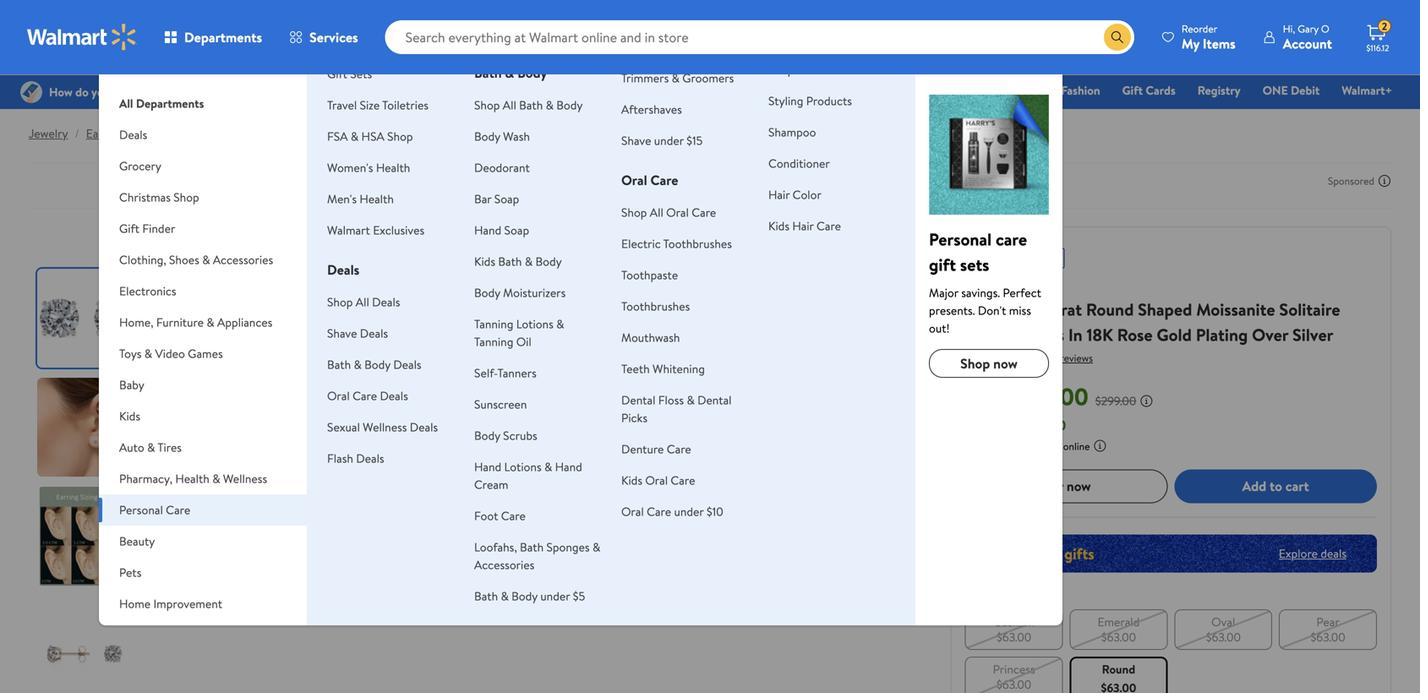 Task type: locate. For each thing, give the bounding box(es) containing it.
shop down "grocery" dropdown button at the top of page
[[174, 189, 199, 205]]

body wash
[[474, 128, 530, 145]]

1 vertical spatial wellness
[[223, 470, 267, 487]]

gift
[[929, 253, 956, 276]]

hand soap link
[[474, 222, 529, 238]]

body moisturizers
[[474, 284, 566, 301]]

4 prong 2 carat round shaped moissanite solitaire stud earrings in 18k rose gold plating over silver - image 2 of 5 image
[[37, 378, 136, 477]]

0 vertical spatial round
[[1086, 298, 1134, 321]]

health inside pharmacy, health & wellness dropdown button
[[175, 470, 210, 487]]

departments up silver earrings link
[[136, 95, 204, 112]]

kids for kids hair care
[[768, 218, 790, 234]]

1 horizontal spatial earrings
[[177, 125, 219, 142]]

departments
[[184, 28, 262, 46], [136, 95, 204, 112]]

jewelry
[[29, 125, 68, 142]]

kids up auto
[[119, 408, 140, 424]]

0 vertical spatial health
[[376, 159, 410, 176]]

0 horizontal spatial shave
[[327, 325, 357, 342]]

shop right hsa
[[387, 128, 413, 145]]

1 horizontal spatial gift finder
[[679, 82, 736, 98]]

accessories down the gift finder dropdown button
[[213, 251, 273, 268]]

bath up 'shop all bath & body' link
[[474, 63, 502, 82]]

0 horizontal spatial home
[[119, 596, 151, 612]]

gift inside dropdown button
[[119, 220, 139, 237]]

0 vertical spatial grocery
[[552, 82, 593, 98]]

lotions inside hand lotions & hand cream
[[504, 459, 542, 475]]

whitening
[[653, 361, 705, 377]]

rose
[[1117, 323, 1153, 347]]

floss
[[658, 392, 684, 408]]

personal for care
[[119, 502, 163, 518]]

shop right toy
[[960, 82, 986, 98]]

grocery for grocery
[[119, 158, 161, 174]]

$63.00 for emerald $63.00
[[1101, 629, 1136, 645]]

round up 18k
[[1086, 298, 1134, 321]]

0 horizontal spatial gift finder
[[119, 220, 175, 237]]

gift left sets
[[327, 66, 347, 82]]

personal care image
[[929, 95, 1049, 215]]

hair down color
[[792, 218, 814, 234]]

$63.00 inside cushion $63.00
[[997, 629, 1032, 645]]

hair up products
[[813, 61, 835, 78]]

lotions for cream
[[504, 459, 542, 475]]

0 vertical spatial finder
[[702, 82, 736, 98]]

1 tanning from the top
[[474, 316, 513, 332]]

all for oral care
[[650, 204, 663, 221]]

2 up $116.12
[[1382, 19, 1387, 34]]

0 vertical spatial gift finder
[[679, 82, 736, 98]]

online
[[1063, 439, 1090, 453]]

grocery down jewelry / earrings / silver earrings
[[119, 158, 161, 174]]

1 horizontal spatial finder
[[702, 82, 736, 98]]

lotions up oil
[[516, 316, 554, 332]]

1 horizontal spatial christmas
[[758, 82, 810, 98]]

1 vertical spatial tanning
[[474, 333, 513, 350]]

accessories down the loofahs,
[[474, 557, 535, 573]]

men's health
[[327, 191, 394, 207]]

oral care
[[621, 171, 678, 189]]

walmart exclusives link
[[327, 222, 424, 238]]

exclusives
[[373, 222, 424, 238]]

trimmers & groomers
[[621, 70, 734, 86]]

777
[[1042, 351, 1058, 365]]

Search search field
[[385, 20, 1134, 54]]

hand lotions & hand cream
[[474, 459, 582, 493]]

0 vertical spatial tanning
[[474, 316, 513, 332]]

$10
[[707, 503, 723, 520]]

grocery right deals link on the top left of page
[[552, 82, 593, 98]]

bath down the hand soap
[[498, 253, 522, 270]]

body scrubs link
[[474, 427, 537, 444]]

2 left carat
[[1028, 298, 1037, 321]]

home inside dropdown button
[[119, 596, 151, 612]]

care down pharmacy, health & wellness
[[166, 502, 190, 518]]

sponges
[[547, 539, 590, 555]]

1 horizontal spatial now
[[1067, 477, 1091, 495]]

reviews
[[1060, 351, 1093, 365]]

finder up 'clothing,'
[[142, 220, 175, 237]]

hair color
[[768, 186, 822, 203]]

electronics inside 'dropdown button'
[[119, 283, 176, 299]]

wellness inside dropdown button
[[223, 470, 267, 487]]

care right foot
[[501, 508, 526, 524]]

bath & body deals link
[[327, 356, 422, 373]]

1 horizontal spatial silver
[[1293, 323, 1333, 347]]

0 horizontal spatial now
[[993, 354, 1018, 373]]

moissanite
[[1196, 298, 1275, 321]]

0 horizontal spatial /
[[75, 125, 79, 142]]

fashion
[[1061, 82, 1100, 98]]

1 horizontal spatial dental
[[698, 392, 732, 408]]

0 horizontal spatial grocery
[[119, 158, 161, 174]]

bath & body under $5
[[474, 588, 585, 604]]

$63.00 inside emerald $63.00
[[1101, 629, 1136, 645]]

1 vertical spatial 2
[[1028, 298, 1037, 321]]

0 horizontal spatial finder
[[142, 220, 175, 237]]

body up oral care deals on the bottom
[[364, 356, 391, 373]]

2 horizontal spatial earrings
[[1003, 323, 1064, 347]]

0 vertical spatial now
[[993, 354, 1018, 373]]

christmas inside dropdown button
[[119, 189, 171, 205]]

tanning left oil
[[474, 333, 513, 350]]

0 vertical spatial christmas shop
[[758, 82, 839, 98]]

shave for shave deals
[[327, 325, 357, 342]]

1 vertical spatial round
[[1102, 661, 1135, 677]]

shop down "shop all hair care"
[[813, 82, 839, 98]]

1 vertical spatial silver
[[1293, 323, 1333, 347]]

miss
[[1009, 302, 1031, 319]]

beauty button
[[99, 526, 307, 557]]

pets button
[[99, 557, 307, 588]]

0 horizontal spatial wellness
[[223, 470, 267, 487]]

under left $5 on the bottom left
[[540, 588, 570, 604]]

silver down all departments
[[146, 125, 174, 142]]

1 vertical spatial accessories
[[474, 557, 535, 573]]

christmas
[[758, 82, 810, 98], [119, 189, 171, 205]]

shop inside toy shop link
[[960, 82, 986, 98]]

0 vertical spatial 2
[[1382, 19, 1387, 34]]

christmas down shop all hair care link
[[758, 82, 810, 98]]

all for deals
[[356, 294, 369, 310]]

0 vertical spatial electronics
[[861, 82, 918, 98]]

cushion
[[993, 614, 1035, 630]]

care up electric toothbrushes link
[[692, 204, 716, 221]]

0 vertical spatial lotions
[[516, 316, 554, 332]]

1 horizontal spatial grocery
[[552, 82, 593, 98]]

shave down shop all deals
[[327, 325, 357, 342]]

sunscreen link
[[474, 396, 527, 413]]

all for bath & body
[[503, 97, 516, 113]]

in
[[1068, 323, 1083, 347]]

bath down shave deals
[[327, 356, 351, 373]]

(3.8) 777 reviews
[[1019, 351, 1093, 365]]

0 horizontal spatial earrings
[[86, 125, 128, 142]]

under left $10 at the bottom of page
[[674, 503, 704, 520]]

gift finder for "gift finder" "link"
[[679, 82, 736, 98]]

auto & tires button
[[99, 432, 307, 463]]

personal inside personal care gift sets major savings. perfect presents. don't miss out!
[[929, 227, 992, 251]]

0 horizontal spatial christmas shop
[[119, 189, 199, 205]]

price
[[965, 439, 988, 453]]

women's health link
[[327, 159, 410, 176]]

1 vertical spatial under
[[674, 503, 704, 520]]

care up the oral care under $10 link
[[671, 472, 695, 489]]

0 horizontal spatial silver
[[146, 125, 174, 142]]

grocery for grocery & essentials
[[552, 82, 593, 98]]

departments up all departments link
[[184, 28, 262, 46]]

registry
[[1198, 82, 1241, 98]]

dental right floss
[[698, 392, 732, 408]]

to
[[1270, 477, 1282, 495]]

1 vertical spatial gift finder
[[119, 220, 175, 237]]

earrings right jewelry link
[[86, 125, 128, 142]]

1 vertical spatial electronics
[[119, 283, 176, 299]]

gift inside "link"
[[679, 82, 699, 98]]

home up patio
[[119, 596, 151, 612]]

round down emerald $63.00
[[1102, 661, 1135, 677]]

now inside button
[[1067, 477, 1091, 495]]

oral up the shop all oral care link
[[621, 171, 647, 189]]

grocery inside "link"
[[552, 82, 593, 98]]

health down auto & tires dropdown button
[[175, 470, 210, 487]]

christmas shop
[[758, 82, 839, 98], [119, 189, 199, 205]]

all up 'wash' on the left top
[[503, 97, 516, 113]]

legal information image
[[1093, 439, 1107, 452]]

video
[[155, 345, 185, 362]]

kids down hair color
[[768, 218, 790, 234]]

finder for the gift finder dropdown button
[[142, 220, 175, 237]]

home left fashion link
[[1008, 82, 1039, 98]]

flash deals link
[[327, 450, 384, 467]]

departments inside all departments link
[[136, 95, 204, 112]]

jeenmata
[[965, 276, 1015, 293]]

shop all oral care link
[[621, 204, 716, 221]]

oral down kids oral care link
[[621, 503, 644, 520]]

0 horizontal spatial electronics
[[119, 283, 176, 299]]

0 vertical spatial christmas
[[758, 82, 810, 98]]

gift up aftershaves link
[[679, 82, 699, 98]]

kids for kids bath & body
[[474, 253, 495, 270]]

1 horizontal spatial /
[[135, 125, 139, 142]]

kids inside dropdown button
[[119, 408, 140, 424]]

& inside dental floss & dental picks
[[687, 392, 695, 408]]

gift left cards
[[1122, 82, 1143, 98]]

electronics inside "link"
[[861, 82, 918, 98]]

care down kids oral care link
[[647, 503, 671, 520]]

price when purchased online
[[965, 439, 1090, 453]]

care up the shop all oral care link
[[650, 171, 678, 189]]

soap
[[494, 191, 519, 207], [504, 222, 529, 238]]

0 vertical spatial hair
[[813, 61, 835, 78]]

0 vertical spatial personal
[[929, 227, 992, 251]]

oval $63.00
[[1206, 614, 1241, 645]]

body left scrubs
[[474, 427, 500, 444]]

toothbrushes up the mouthwash
[[621, 298, 690, 314]]

silver inside jeenmata 4 prong 2 carat round shaped moissanite solitaire stud earrings in 18k rose gold plating over silver
[[1293, 323, 1333, 347]]

0 horizontal spatial 2
[[1028, 298, 1037, 321]]

wellness down auto & tires dropdown button
[[223, 470, 267, 487]]

essentials
[[606, 82, 657, 98]]

soap up kids bath & body at the left top of the page
[[504, 222, 529, 238]]

finder up the $15
[[702, 82, 736, 98]]

1 vertical spatial home
[[119, 596, 151, 612]]

0 horizontal spatial christmas
[[119, 189, 171, 205]]

gift finder inside "link"
[[679, 82, 736, 98]]

personal inside "dropdown button"
[[119, 502, 163, 518]]

picks
[[621, 410, 648, 426]]

1 horizontal spatial wellness
[[363, 419, 407, 435]]

christmas for christmas shop link
[[758, 82, 810, 98]]

silver down solitaire
[[1293, 323, 1333, 347]]

shop up shave deals link
[[327, 294, 353, 310]]

& inside the loofahs, bath sponges & accessories
[[593, 539, 600, 555]]

0 vertical spatial home
[[1008, 82, 1039, 98]]

lotions inside tanning lotions & tanning oil
[[516, 316, 554, 332]]

4 prong 2 carat round shaped moissanite solitaire stud earrings in 18k rose gold plating over silver - image 3 of 5 image
[[37, 487, 136, 586]]

gift for the gift finder dropdown button
[[119, 220, 139, 237]]

1 vertical spatial christmas shop
[[119, 189, 199, 205]]

/ right jewelry link
[[75, 125, 79, 142]]

oral for oral care under $10
[[621, 503, 644, 520]]

styling products link
[[768, 93, 852, 109]]

shop down stud
[[960, 354, 990, 373]]

/ right earrings link
[[135, 125, 139, 142]]

2 vertical spatial under
[[540, 588, 570, 604]]

1 vertical spatial health
[[360, 191, 394, 207]]

clothing, shoes & accessories button
[[99, 244, 307, 276]]

kids down denture
[[621, 472, 642, 489]]

1 / from the left
[[75, 125, 79, 142]]

1 vertical spatial shave
[[327, 325, 357, 342]]

$236.00
[[1019, 416, 1066, 434]]

all down oral care at the left top of page
[[650, 204, 663, 221]]

one debit link
[[1255, 81, 1327, 99]]

christmas shop down "grocery" dropdown button at the top of page
[[119, 189, 199, 205]]

gift for gift cards 'link'
[[1122, 82, 1143, 98]]

all up shave deals link
[[356, 294, 369, 310]]

0 vertical spatial departments
[[184, 28, 262, 46]]

personal up beauty
[[119, 502, 163, 518]]

finder inside "gift finder" "link"
[[702, 82, 736, 98]]

$63.00 for pear $63.00
[[1311, 629, 1346, 645]]

dental up picks
[[621, 392, 656, 408]]

trimmers
[[621, 70, 669, 86]]

kids
[[768, 218, 790, 234], [474, 253, 495, 270], [119, 408, 140, 424], [621, 472, 642, 489]]

earrings up "grocery" dropdown button at the top of page
[[177, 125, 219, 142]]

now right buy
[[1067, 477, 1091, 495]]

home link
[[1000, 81, 1047, 99]]

2 vertical spatial health
[[175, 470, 210, 487]]

hand lotions & hand cream link
[[474, 459, 582, 493]]

oral up 'sexual'
[[327, 388, 350, 404]]

body up 'shop all bath & body' link
[[517, 63, 547, 82]]

1 vertical spatial personal
[[119, 502, 163, 518]]

0 vertical spatial shave
[[621, 132, 651, 149]]

1 vertical spatial now
[[1067, 477, 1091, 495]]

finder for "gift finder" "link"
[[702, 82, 736, 98]]

account
[[1283, 34, 1332, 53]]

electronics down 'clothing,'
[[119, 283, 176, 299]]

gift finder up 'clothing,'
[[119, 220, 175, 237]]

tanning down body moisturizers link
[[474, 316, 513, 332]]

1 vertical spatial lotions
[[504, 459, 542, 475]]

savings.
[[961, 284, 1000, 301]]

1 horizontal spatial christmas shop
[[758, 82, 839, 98]]

finder inside the gift finder dropdown button
[[142, 220, 175, 237]]

electronics for electronics 'dropdown button'
[[119, 283, 176, 299]]

now left '(3.8)'
[[993, 354, 1018, 373]]

0 horizontal spatial personal
[[119, 502, 163, 518]]

0 horizontal spatial accessories
[[213, 251, 273, 268]]

walmart
[[327, 222, 370, 238]]

& inside dropdown button
[[202, 251, 210, 268]]

&
[[505, 63, 514, 82], [672, 70, 680, 86], [596, 82, 604, 98], [546, 97, 554, 113], [351, 128, 359, 145], [202, 251, 210, 268], [525, 253, 533, 270], [207, 314, 214, 331], [556, 316, 564, 332], [144, 345, 152, 362], [354, 356, 362, 373], [687, 392, 695, 408], [147, 439, 155, 456], [544, 459, 552, 475], [212, 470, 220, 487], [593, 539, 600, 555], [501, 588, 509, 604], [148, 627, 156, 643]]

bath & body
[[474, 63, 547, 82]]

1 horizontal spatial accessories
[[474, 557, 535, 573]]

dental floss & dental picks link
[[621, 392, 732, 426]]

all up christmas shop link
[[797, 61, 811, 78]]

christmas shop inside dropdown button
[[119, 189, 199, 205]]

gift finder inside dropdown button
[[119, 220, 175, 237]]

christmas up 'clothing,'
[[119, 189, 171, 205]]

appliances
[[217, 314, 272, 331]]

teeth
[[621, 361, 650, 377]]

shop all oral care
[[621, 204, 716, 221]]

1 horizontal spatial shave
[[621, 132, 651, 149]]

4
[[965, 298, 976, 321]]

products
[[806, 93, 852, 109]]

grocery inside dropdown button
[[119, 158, 161, 174]]

0 horizontal spatial dental
[[621, 392, 656, 408]]

2 inside jeenmata 4 prong 2 carat round shaped moissanite solitaire stud earrings in 18k rose gold plating over silver
[[1028, 298, 1037, 321]]

$5
[[573, 588, 585, 604]]

bath right the loofahs,
[[520, 539, 544, 555]]

gift up 'clothing,'
[[119, 220, 139, 237]]

under left the $15
[[654, 132, 684, 149]]

earrings up '(3.8)'
[[1003, 323, 1064, 347]]

women's
[[327, 159, 373, 176]]

$63.00 inside princess $63.00
[[997, 676, 1032, 693]]

1 dental from the left
[[621, 392, 656, 408]]

1 horizontal spatial personal
[[929, 227, 992, 251]]

deals link
[[494, 81, 537, 99]]

lotions down scrubs
[[504, 459, 542, 475]]

0 vertical spatial silver
[[146, 125, 174, 142]]

now $63.00
[[965, 380, 1089, 413]]

health up walmart exclusives link
[[360, 191, 394, 207]]

christmas shop down shop all hair care link
[[758, 82, 839, 98]]

home, furniture & appliances
[[119, 314, 272, 331]]

electric
[[621, 235, 661, 252]]

1 vertical spatial grocery
[[119, 158, 161, 174]]

1 vertical spatial finder
[[142, 220, 175, 237]]

electronics left toy
[[861, 82, 918, 98]]

1 horizontal spatial electronics
[[861, 82, 918, 98]]

shop all deals link
[[327, 294, 400, 310]]

fsa & hsa shop link
[[327, 128, 413, 145]]

styling
[[768, 93, 803, 109]]

toothbrushes down shop all oral care
[[663, 235, 732, 252]]

shop up the body wash
[[474, 97, 500, 113]]

& inside "link"
[[596, 82, 604, 98]]

0 vertical spatial accessories
[[213, 251, 273, 268]]

shave down the aftershaves
[[621, 132, 651, 149]]

moisturizers
[[503, 284, 566, 301]]

all departments
[[119, 95, 204, 112]]

0 vertical spatial soap
[[494, 191, 519, 207]]

gift inside 'link'
[[1122, 82, 1143, 98]]

1 horizontal spatial home
[[1008, 82, 1039, 98]]

toiletries
[[382, 97, 429, 113]]

body
[[517, 63, 547, 82], [556, 97, 583, 113], [474, 128, 500, 145], [536, 253, 562, 270], [474, 284, 500, 301], [364, 356, 391, 373], [474, 427, 500, 444], [512, 588, 538, 604]]

1 vertical spatial soap
[[504, 222, 529, 238]]

all up jewelry / earrings / silver earrings
[[119, 95, 133, 112]]

toys & video games button
[[99, 338, 307, 369]]

1 vertical spatial departments
[[136, 95, 204, 112]]

soap right the bar
[[494, 191, 519, 207]]

1 horizontal spatial 2
[[1382, 19, 1387, 34]]

1 vertical spatial christmas
[[119, 189, 171, 205]]

care inside "personal care" "dropdown button"
[[166, 502, 190, 518]]

christmas shop for christmas shop dropdown button
[[119, 189, 199, 205]]

round inside button
[[1102, 661, 1135, 677]]



Task type: describe. For each thing, give the bounding box(es) containing it.
teeth whitening link
[[621, 361, 705, 377]]

round inside jeenmata 4 prong 2 carat round shaped moissanite solitaire stud earrings in 18k rose gold plating over silver
[[1086, 298, 1134, 321]]

gary
[[1298, 22, 1319, 36]]

mouthwash link
[[621, 329, 680, 346]]

hand for hand lotions & hand cream
[[474, 459, 501, 475]]

perfect
[[1003, 284, 1041, 301]]

oral up electric toothbrushes link
[[666, 204, 689, 221]]

electric toothbrushes
[[621, 235, 732, 252]]

denture care
[[621, 441, 691, 457]]

travel size toiletries
[[327, 97, 429, 113]]

learn more about strikethrough prices image
[[1140, 394, 1153, 408]]

foot care link
[[474, 508, 526, 524]]

travel size toiletries link
[[327, 97, 429, 113]]

soap for bar soap
[[494, 191, 519, 207]]

gift finder for the gift finder dropdown button
[[119, 220, 175, 237]]

kids for kids oral care
[[621, 472, 642, 489]]

home improvement button
[[99, 588, 307, 620]]

gift for "gift finder" "link"
[[679, 82, 699, 98]]

bath down the loofahs,
[[474, 588, 498, 604]]

hi,
[[1283, 22, 1295, 36]]

shop now
[[960, 354, 1018, 373]]

walmart image
[[27, 24, 137, 51]]

& inside hand lotions & hand cream
[[544, 459, 552, 475]]

baby button
[[99, 369, 307, 401]]

oral for oral care
[[621, 171, 647, 189]]

oral for oral care deals
[[327, 388, 350, 404]]

round button
[[1070, 657, 1168, 693]]

$63.00 for princess $63.00
[[997, 676, 1032, 693]]

gift for gift sets link
[[327, 66, 347, 82]]

services button
[[276, 17, 372, 57]]

aftershaves
[[621, 101, 682, 118]]

improvement
[[153, 596, 222, 612]]

carat
[[1041, 298, 1082, 321]]

jeenmata link
[[965, 276, 1015, 293]]

deodorant link
[[474, 159, 530, 176]]

shave for shave under $15
[[621, 132, 651, 149]]

beauty
[[119, 533, 155, 549]]

bath up 'wash' on the left top
[[519, 97, 543, 113]]

soap for hand soap
[[504, 222, 529, 238]]

personal for care
[[929, 227, 992, 251]]

pear $63.00
[[1311, 614, 1346, 645]]

& inside tanning lotions & tanning oil
[[556, 316, 564, 332]]

cart
[[1286, 477, 1309, 495]]

0 vertical spatial toothbrushes
[[663, 235, 732, 252]]

0 vertical spatial under
[[654, 132, 684, 149]]

health for pharmacy,
[[175, 470, 210, 487]]

accessories inside dropdown button
[[213, 251, 273, 268]]

dental floss & dental picks
[[621, 392, 732, 426]]

loofahs,
[[474, 539, 517, 555]]

search icon image
[[1111, 30, 1124, 44]]

purchased
[[1016, 439, 1061, 453]]

size
[[360, 97, 380, 113]]

denture care link
[[621, 441, 691, 457]]

shop now link
[[929, 349, 1049, 378]]

2 dental from the left
[[698, 392, 732, 408]]

hand for hand soap
[[474, 222, 501, 238]]

buy now button
[[965, 469, 1168, 503]]

games
[[188, 345, 223, 362]]

home improvement
[[119, 596, 222, 612]]

oral down denture care link on the left
[[645, 472, 668, 489]]

4 prong 2 carat round shaped moissanite solitaire stud earrings in 18k rose gold plating over silver - image 4 of 5 image
[[37, 596, 136, 693]]

care down color
[[817, 218, 841, 234]]

loofahs, bath sponges & accessories
[[474, 539, 600, 573]]

auto
[[119, 439, 144, 456]]

4 prong 2 carat round shaped moissanite solitaire stud earrings in 18k rose gold plating over silver - image 1 of 5 image
[[37, 269, 136, 368]]

bar soap link
[[474, 191, 519, 207]]

body wash link
[[474, 128, 530, 145]]

shape list
[[962, 606, 1380, 693]]

one
[[1263, 82, 1288, 98]]

home for home
[[1008, 82, 1039, 98]]

1 vertical spatial hair
[[768, 186, 790, 203]]

care up products
[[838, 61, 862, 78]]

kids bath & body
[[474, 253, 562, 270]]

styling products
[[768, 93, 852, 109]]

princess
[[993, 661, 1035, 677]]

health for women's
[[376, 159, 410, 176]]

shop up christmas shop link
[[768, 61, 794, 78]]

walmart exclusives
[[327, 222, 424, 238]]

deals inside dropdown button
[[119, 126, 147, 143]]

health for men's
[[360, 191, 394, 207]]

body down the loofahs, bath sponges & accessories link
[[512, 588, 538, 604]]

tanning lotions & tanning oil
[[474, 316, 564, 350]]

now for buy now
[[1067, 477, 1091, 495]]

my
[[1182, 34, 1200, 53]]

princess $63.00
[[993, 661, 1035, 693]]

emerald
[[1098, 614, 1140, 630]]

lotions for oil
[[516, 316, 554, 332]]

now for shop now
[[993, 354, 1018, 373]]

clothing,
[[119, 251, 166, 268]]

trimmers & groomers link
[[621, 70, 734, 86]]

care down bath & body deals
[[353, 388, 377, 404]]

shop up the electric
[[621, 204, 647, 221]]

jewelry / earrings / silver earrings
[[29, 125, 219, 142]]

fashion link
[[1053, 81, 1108, 99]]

shampoo link
[[768, 124, 816, 140]]

body moisturizers link
[[474, 284, 566, 301]]

patio & garden button
[[99, 620, 307, 651]]

sunscreen
[[474, 396, 527, 413]]

christmas for christmas shop dropdown button
[[119, 189, 171, 205]]

add
[[1242, 477, 1266, 495]]

kids for kids
[[119, 408, 140, 424]]

shop inside christmas shop link
[[813, 82, 839, 98]]

accessories inside the loofahs, bath sponges & accessories
[[474, 557, 535, 573]]

self-
[[474, 365, 497, 381]]

solitaire
[[1279, 298, 1340, 321]]

electronics for electronics "link"
[[861, 82, 918, 98]]

2 vertical spatial hair
[[792, 218, 814, 234]]

sexual wellness deals
[[327, 419, 438, 435]]

body up the moisturizers
[[536, 253, 562, 270]]

grocery & essentials
[[552, 82, 657, 98]]

auto & tires
[[119, 439, 182, 456]]

body left 'wash' on the left top
[[474, 128, 500, 145]]

body down kids bath & body link
[[474, 284, 500, 301]]

$63.00 for oval $63.00
[[1206, 629, 1241, 645]]

toothpaste link
[[621, 267, 678, 283]]

shop all hair care link
[[768, 61, 862, 78]]

buy now
[[1042, 477, 1091, 495]]

body right deals link on the top left of page
[[556, 97, 583, 113]]

sexual wellness deals link
[[327, 419, 438, 435]]

1 vertical spatial toothbrushes
[[621, 298, 690, 314]]

kids bath & body link
[[474, 253, 562, 270]]

Walmart Site-Wide search field
[[385, 20, 1134, 54]]

departments button
[[150, 17, 276, 57]]

foot care
[[474, 508, 526, 524]]

don't
[[978, 302, 1006, 319]]

hand soap
[[474, 222, 529, 238]]

oral care under $10
[[621, 503, 723, 520]]

all departments link
[[99, 74, 307, 119]]

0 vertical spatial wellness
[[363, 419, 407, 435]]

walmart+
[[1342, 82, 1392, 98]]

electronics button
[[99, 276, 307, 307]]

care right denture
[[667, 441, 691, 457]]

kids hair care
[[768, 218, 841, 234]]

departments inside departments "popup button"
[[184, 28, 262, 46]]

$63.00 for now $63.00
[[1018, 380, 1089, 413]]

add to cart button
[[1174, 469, 1377, 503]]

up to sixty percent off deals. shop now. image
[[965, 534, 1377, 573]]

christmas shop for christmas shop link
[[758, 82, 839, 98]]

pear
[[1317, 614, 1340, 630]]

hsa
[[361, 128, 384, 145]]

toothbrushes link
[[621, 298, 690, 314]]

bath inside the loofahs, bath sponges & accessories
[[520, 539, 544, 555]]

kids button
[[99, 401, 307, 432]]

grocery button
[[99, 150, 307, 182]]

kids hair care link
[[768, 218, 841, 234]]

$63.00 for cushion $63.00
[[997, 629, 1032, 645]]

shop inside christmas shop dropdown button
[[174, 189, 199, 205]]

jewelry link
[[29, 125, 68, 142]]

oil
[[516, 333, 531, 350]]

earrings inside jeenmata 4 prong 2 carat round shaped moissanite solitaire stud earrings in 18k rose gold plating over silver
[[1003, 323, 1064, 347]]

debit
[[1291, 82, 1320, 98]]

pets
[[119, 564, 142, 581]]

2 / from the left
[[135, 125, 139, 142]]

reorder
[[1182, 22, 1218, 36]]

shop inside shop now link
[[960, 354, 990, 373]]

fsa
[[327, 128, 348, 145]]

2 tanning from the top
[[474, 333, 513, 350]]

one debit
[[1263, 82, 1320, 98]]

patio & garden
[[119, 627, 197, 643]]

ad disclaimer and feedback image
[[1378, 174, 1391, 188]]

loofahs, bath sponges & accessories link
[[474, 539, 600, 573]]

home for home improvement
[[119, 596, 151, 612]]

pharmacy,
[[119, 470, 172, 487]]



Task type: vqa. For each thing, say whether or not it's contained in the screenshot.
item?'s your
no



